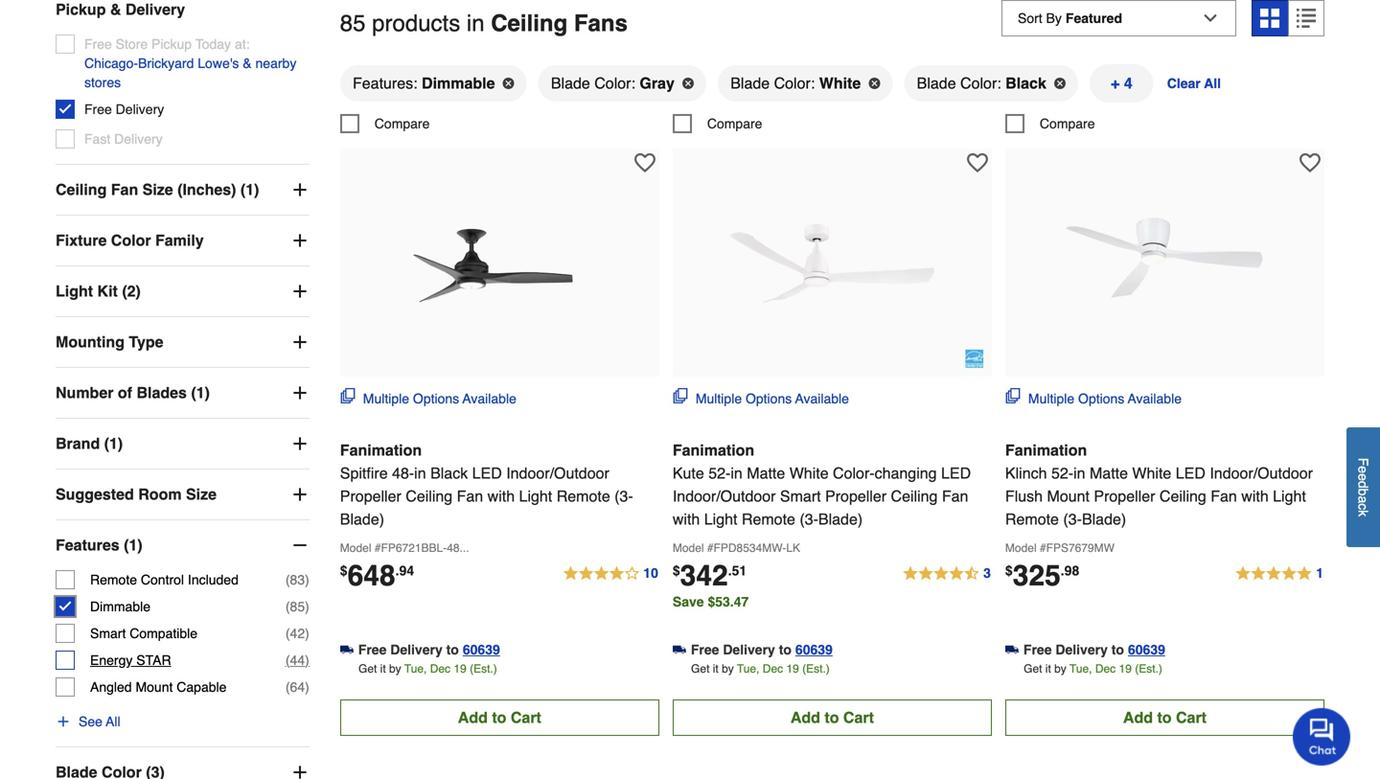 Task type: vqa. For each thing, say whether or not it's contained in the screenshot.


Task type: describe. For each thing, give the bounding box(es) containing it.
1001006182 element
[[340, 114, 430, 133]]

) for ( 64 )
[[305, 680, 309, 695]]

19 for truck filled icon's 60639 button
[[454, 662, 467, 676]]

( for 85
[[286, 599, 290, 614]]

delivery right truck filled icon
[[390, 642, 443, 657]]

led inside fanimation spitfire 48-in black led indoor/outdoor propeller ceiling fan with light remote (3- blade)
[[472, 464, 502, 482]]

fast
[[84, 131, 110, 147]]

remote control included
[[90, 572, 239, 588]]

multiple options available link for fanimation spitfire 48-in black led indoor/outdoor propeller ceiling fan with light remote (3-blade) image
[[340, 388, 516, 408]]

$ 648 .94
[[340, 559, 414, 592]]

5 stars image
[[1235, 563, 1325, 586]]

3
[[984, 565, 991, 581]]

list box containing features:
[[340, 64, 1325, 114]]

52- for klinch
[[1051, 464, 1074, 482]]

2 heart outline image from the left
[[967, 152, 988, 173]]

fixture color family button
[[56, 216, 309, 266]]

1 button
[[1235, 563, 1325, 586]]

1 free delivery to 60639 from the left
[[358, 642, 500, 657]]

1 add to cart from the left
[[458, 709, 541, 726]]

save
[[673, 594, 704, 609]]

heart outline image
[[1300, 152, 1321, 173]]

1 vertical spatial 85
[[290, 599, 305, 614]]

angled
[[90, 680, 132, 695]]

1 horizontal spatial black
[[1006, 74, 1047, 92]]

color: for white
[[774, 74, 815, 92]]

in for fanimation klinch 52-in matte white led indoor/outdoor flush mount propeller ceiling fan with light remote (3-blade)
[[1074, 464, 1085, 482]]

mounting type
[[56, 333, 163, 351]]

included
[[188, 572, 239, 588]]

free for truck filled icon
[[358, 642, 387, 657]]

control
[[141, 572, 184, 588]]

0 horizontal spatial mount
[[136, 680, 173, 695]]

fast delivery
[[84, 131, 163, 147]]

3 button
[[902, 563, 992, 586]]

d
[[1356, 481, 1371, 488]]

dec for truck filled icon's 60639 button
[[430, 662, 451, 676]]

(1) right (inches)
[[241, 181, 259, 198]]

( 85 )
[[286, 599, 309, 614]]

kute
[[673, 464, 704, 482]]

options for second "multiple options available" link from the right
[[746, 391, 792, 406]]

delivery down free delivery
[[114, 131, 163, 147]]

60639 button for 2nd truck filled image from right
[[795, 640, 833, 659]]

delivery down '.98'
[[1056, 642, 1108, 657]]

0 horizontal spatial dimmable
[[90, 599, 150, 614]]

+ 4 button
[[1090, 64, 1154, 102]]

chicago-brickyard lowe's & nearby stores button
[[84, 54, 309, 92]]

compatible
[[130, 626, 197, 641]]

1 e from the top
[[1356, 466, 1371, 473]]

features: dimmable
[[353, 74, 495, 92]]

85 products in ceiling fans
[[340, 10, 628, 37]]

blade for blade color: gray
[[551, 74, 590, 92]]

2 e from the top
[[1356, 473, 1371, 481]]

products
[[372, 10, 460, 37]]

0 vertical spatial dimmable
[[422, 74, 495, 92]]

k
[[1356, 510, 1371, 517]]

plus image for number of blades
[[290, 383, 309, 403]]

save $53.47
[[673, 594, 749, 609]]

see all
[[79, 714, 120, 729]]

fp6721bbl-
[[381, 541, 447, 555]]

clear all button
[[1165, 64, 1223, 102]]

blade color: white
[[731, 74, 861, 92]]

actual price $342.51 element
[[673, 559, 747, 592]]

$53.47
[[708, 594, 749, 609]]

color: for black
[[960, 74, 1001, 92]]

indoor/outdoor inside "fanimation kute 52-in matte white color-changing led indoor/outdoor smart propeller ceiling fan with light remote (3-blade)"
[[673, 487, 776, 505]]

capable
[[177, 680, 227, 695]]

fixture
[[56, 232, 107, 249]]

see
[[79, 714, 102, 729]]

light inside fanimation klinch 52-in matte white led indoor/outdoor flush mount propeller ceiling fan with light remote (3-blade)
[[1273, 487, 1306, 505]]

at:
[[235, 37, 250, 52]]

star
[[136, 653, 171, 668]]

342
[[680, 559, 728, 592]]

ceiling fan size (inches) (1)
[[56, 181, 259, 198]]

fanimationkute 52-in matte white color-changing led indoor/outdoor smart propeller ceiling fan with light remote (3-blade) element
[[673, 148, 992, 377]]

3 add from the left
[[1123, 709, 1153, 726]]

clear
[[1167, 76, 1201, 91]]

close circle filled image for black
[[1054, 78, 1066, 89]]

60639 button for truck filled icon
[[463, 640, 500, 659]]

fps7679mw
[[1046, 541, 1115, 555]]

in for fanimation spitfire 48-in black led indoor/outdoor propeller ceiling fan with light remote (3- blade)
[[414, 464, 426, 482]]

compare for 1001006182 'element'
[[375, 116, 430, 131]]

plus image for suggested room size
[[290, 485, 309, 504]]

1 horizontal spatial 85
[[340, 10, 366, 37]]

by for 2nd truck filled image from right
[[722, 662, 734, 676]]

1 cart from the left
[[511, 709, 541, 726]]

fanimation klinch 52-in matte white led indoor/outdoor flush mount propeller ceiling fan with light remote (3-blade)
[[1005, 441, 1313, 528]]

fanimation for spitfire
[[340, 441, 422, 459]]

flush
[[1005, 487, 1043, 505]]

fanimation spitfire 48-in black led indoor/outdoor propeller ceiling fan with light remote (3-blade) image
[[394, 158, 605, 369]]

(1) right brand
[[104, 435, 123, 452]]

matte for propeller
[[1090, 464, 1128, 482]]

matte for smart
[[747, 464, 785, 482]]

mounting type button
[[56, 317, 309, 367]]

changing
[[875, 464, 937, 482]]

2 get from the left
[[691, 662, 710, 676]]

fan down fast delivery on the top
[[111, 181, 138, 198]]

remote inside fanimation klinch 52-in matte white led indoor/outdoor flush mount propeller ceiling fan with light remote (3-blade)
[[1005, 510, 1059, 528]]

free up chicago-
[[84, 37, 112, 52]]

fanimation spitfire 48-in black led indoor/outdoor propeller ceiling fan with light remote (3- blade)
[[340, 441, 633, 528]]

angled mount capable
[[90, 680, 227, 695]]

48-
[[392, 464, 414, 482]]

compare for 5014169179 element in the right top of the page
[[1040, 116, 1095, 131]]

) for ( 83 )
[[305, 572, 309, 588]]

fan inside fanimation spitfire 48-in black led indoor/outdoor propeller ceiling fan with light remote (3- blade)
[[457, 487, 483, 505]]

nearby
[[255, 56, 296, 71]]

0 horizontal spatial &
[[110, 1, 121, 18]]

ceiling inside fanimation klinch 52-in matte white led indoor/outdoor flush mount propeller ceiling fan with light remote (3-blade)
[[1160, 487, 1207, 505]]

fanimation kute 52-in matte white color-changing led indoor/outdoor smart propeller ceiling fan with light remote (3-blade)
[[673, 441, 971, 528]]

1 truck filled image from the left
[[673, 643, 686, 657]]

2 it from the left
[[713, 662, 719, 676]]

( 83 )
[[286, 572, 309, 588]]

pickup & delivery
[[56, 1, 185, 18]]

propeller inside fanimation klinch 52-in matte white led indoor/outdoor flush mount propeller ceiling fan with light remote (3-blade)
[[1094, 487, 1155, 505]]

( for 44
[[286, 653, 290, 668]]

free delivery
[[84, 102, 164, 117]]

42
[[290, 626, 305, 641]]

10
[[643, 565, 658, 581]]

(2)
[[122, 282, 141, 300]]

smart inside "fanimation kute 52-in matte white color-changing led indoor/outdoor smart propeller ceiling fan with light remote (3-blade)"
[[780, 487, 821, 505]]

store
[[116, 37, 148, 52]]

of
[[118, 384, 132, 402]]

clear all
[[1167, 76, 1221, 91]]

) for ( 44 )
[[305, 653, 309, 668]]

60639 button for 2nd truck filled image from the left
[[1128, 640, 1165, 659]]

model # fps7679mw
[[1005, 541, 1115, 555]]

4
[[1124, 74, 1133, 92]]

+
[[1111, 74, 1120, 92]]

truck filled image
[[340, 643, 353, 657]]

chat invite button image
[[1293, 707, 1351, 766]]

black inside fanimation spitfire 48-in black led indoor/outdoor propeller ceiling fan with light remote (3- blade)
[[430, 464, 468, 482]]

fpd8534mw-
[[714, 541, 786, 555]]

multiple for 'fanimation klinch 52-in matte white led indoor/outdoor flush mount propeller ceiling fan with light remote (3-blade)' image
[[1028, 391, 1075, 406]]

lk
[[786, 541, 800, 555]]

$ 325 .98
[[1005, 559, 1079, 592]]

(inches)
[[177, 181, 236, 198]]

blade color: black
[[917, 74, 1047, 92]]

2 available from the left
[[795, 391, 849, 406]]

model for spitfire 48-in black led indoor/outdoor propeller ceiling fan with light remote (3- blade)
[[340, 541, 371, 555]]

energy
[[90, 653, 133, 668]]

fanimation kute 52-in matte white color-changing led indoor/outdoor smart propeller ceiling fan with light remote (3-blade) image
[[727, 158, 938, 369]]

delivery up free store pickup today at:
[[125, 1, 185, 18]]

color: for gray
[[594, 74, 635, 92]]

$ 342 .51
[[673, 559, 747, 592]]

energy star qualified image
[[965, 349, 984, 368]]

blades
[[137, 384, 187, 402]]

remote down features (1)
[[90, 572, 137, 588]]

60639 for 60639 button corresponding to 2nd truck filled image from the left
[[1128, 642, 1165, 657]]

(1) right the blades on the left of the page
[[191, 384, 210, 402]]

648
[[348, 559, 396, 592]]

with inside "fanimation kute 52-in matte white color-changing led indoor/outdoor smart propeller ceiling fan with light remote (3-blade)"
[[673, 510, 700, 528]]

3 cart from the left
[[1176, 709, 1207, 726]]

fanimation klinch 52-in matte white led indoor/outdoor flush mount propeller ceiling fan with light remote (3-blade) image
[[1060, 158, 1270, 369]]

52- for kute
[[709, 464, 731, 482]]

by for 2nd truck filled image from the left
[[1054, 662, 1067, 676]]

propeller inside "fanimation kute 52-in matte white color-changing led indoor/outdoor smart propeller ceiling fan with light remote (3-blade)"
[[825, 487, 887, 505]]

(3- inside "fanimation kute 52-in matte white color-changing led indoor/outdoor smart propeller ceiling fan with light remote (3-blade)"
[[800, 510, 818, 528]]

size for fan
[[142, 181, 173, 198]]

by for truck filled icon
[[389, 662, 401, 676]]

fans
[[574, 10, 628, 37]]

suggested room size
[[56, 486, 217, 503]]

dec for 60639 button corresponding to 2nd truck filled image from the left
[[1095, 662, 1116, 676]]

64
[[290, 680, 305, 695]]

blade for blade color: black
[[917, 74, 956, 92]]

83
[[290, 572, 305, 588]]

blade) inside fanimation klinch 52-in matte white led indoor/outdoor flush mount propeller ceiling fan with light remote (3-blade)
[[1082, 510, 1126, 528]]

2 add to cart from the left
[[791, 709, 874, 726]]

f e e d b a c k button
[[1347, 427, 1380, 547]]

all for see all
[[106, 714, 120, 729]]

free store pickup today at:
[[84, 37, 250, 52]]

19 for 60639 button corresponding to 2nd truck filled image from right
[[786, 662, 799, 676]]

compare for 1002625432 element
[[707, 116, 762, 131]]

close circle filled image for dimmable
[[503, 78, 514, 89]]

get it by tue, dec 19 (est.) for 60639 button corresponding to 2nd truck filled image from the left
[[1024, 662, 1162, 676]]

c
[[1356, 503, 1371, 510]]

lowe's
[[198, 56, 239, 71]]

tue, for 60639 button corresponding to 2nd truck filled image from the left
[[1070, 662, 1092, 676]]

a
[[1356, 496, 1371, 503]]

list view image
[[1297, 9, 1316, 28]]

2 multiple options available from the left
[[696, 391, 849, 406]]

features (1)
[[56, 536, 143, 554]]

3 add to cart from the left
[[1123, 709, 1207, 726]]

delivery down the $53.47
[[723, 642, 775, 657]]

white for fanimation klinch 52-in matte white led indoor/outdoor flush mount propeller ceiling fan with light remote (3-blade)
[[1132, 464, 1172, 482]]

$ for 648
[[340, 563, 348, 578]]

led inside fanimation klinch 52-in matte white led indoor/outdoor flush mount propeller ceiling fan with light remote (3-blade)
[[1176, 464, 1206, 482]]

stores
[[84, 75, 121, 90]]

1 vertical spatial pickup
[[151, 37, 192, 52]]

fan inside "fanimation kute 52-in matte white color-changing led indoor/outdoor smart propeller ceiling fan with light remote (3-blade)"
[[942, 487, 968, 505]]

indoor/outdoor inside fanimation klinch 52-in matte white led indoor/outdoor flush mount propeller ceiling fan with light remote (3-blade)
[[1210, 464, 1313, 482]]



Task type: locate. For each thing, give the bounding box(es) containing it.
mounting
[[56, 333, 125, 351]]

1 horizontal spatial mount
[[1047, 487, 1090, 505]]

dimmable down "85 products in ceiling fans"
[[422, 74, 495, 92]]

close circle filled image for gray
[[682, 78, 694, 89]]

2 horizontal spatial (3-
[[1063, 510, 1082, 528]]

1 horizontal spatial add
[[791, 709, 820, 726]]

multiple options available for fanimation spitfire 48-in black led indoor/outdoor propeller ceiling fan with light remote (3-blade) image
[[363, 391, 516, 406]]

propeller
[[340, 487, 401, 505], [825, 487, 887, 505], [1094, 487, 1155, 505]]

0 horizontal spatial multiple options available
[[363, 391, 516, 406]]

2 horizontal spatial compare
[[1040, 116, 1095, 131]]

0 horizontal spatial 85
[[290, 599, 305, 614]]

features:
[[353, 74, 417, 92]]

2 60639 from the left
[[795, 642, 833, 657]]

1 multiple options available from the left
[[363, 391, 516, 406]]

white inside list box
[[819, 74, 861, 92]]

model for klinch 52-in matte white led indoor/outdoor flush mount propeller ceiling fan with light remote (3-blade)
[[1005, 541, 1037, 555]]

compare inside 1001006182 'element'
[[375, 116, 430, 131]]

2 horizontal spatial free delivery to 60639
[[1024, 642, 1165, 657]]

plus image
[[290, 231, 309, 250], [290, 383, 309, 403], [290, 485, 309, 504], [56, 714, 71, 729], [290, 763, 309, 779]]

0 horizontal spatial compare
[[375, 116, 430, 131]]

fanimation up klinch
[[1005, 441, 1087, 459]]

get down 325
[[1024, 662, 1042, 676]]

in
[[467, 10, 485, 37], [414, 464, 426, 482], [731, 464, 743, 482], [1074, 464, 1085, 482]]

e
[[1356, 466, 1371, 473], [1356, 473, 1371, 481]]

1 horizontal spatial led
[[941, 464, 971, 482]]

2 add to cart button from the left
[[673, 700, 992, 736]]

3 tue, from the left
[[1070, 662, 1092, 676]]

+ 4
[[1111, 74, 1133, 92]]

1 fanimation from the left
[[340, 441, 422, 459]]

4 ) from the top
[[305, 653, 309, 668]]

52- right klinch
[[1051, 464, 1074, 482]]

52- right kute
[[709, 464, 731, 482]]

e up b
[[1356, 473, 1371, 481]]

get right ( 44 )
[[358, 662, 377, 676]]

0 vertical spatial pickup
[[56, 1, 106, 18]]

options for "multiple options available" link for fanimation spitfire 48-in black led indoor/outdoor propeller ceiling fan with light remote (3-blade) image
[[413, 391, 459, 406]]

$ right 83
[[340, 563, 348, 578]]

1 vertical spatial size
[[186, 486, 217, 503]]

blade) down color-
[[818, 510, 863, 528]]

matte inside fanimation klinch 52-in matte white led indoor/outdoor flush mount propeller ceiling fan with light remote (3-blade)
[[1090, 464, 1128, 482]]

blade right close circle filled image
[[917, 74, 956, 92]]

pickup up the brickyard
[[151, 37, 192, 52]]

( up ( 42 )
[[286, 599, 290, 614]]

3 it from the left
[[1045, 662, 1051, 676]]

close circle filled image
[[503, 78, 514, 89], [682, 78, 694, 89], [1054, 78, 1066, 89]]

1 horizontal spatial multiple options available link
[[673, 388, 849, 408]]

0 horizontal spatial truck filled image
[[673, 643, 686, 657]]

black right 48- on the left bottom of page
[[430, 464, 468, 482]]

it down actual price $325.98 element
[[1045, 662, 1051, 676]]

2 horizontal spatial options
[[1078, 391, 1125, 406]]

1 vertical spatial smart
[[90, 626, 126, 641]]

) up 64
[[305, 653, 309, 668]]

# for fanimation kute 52-in matte white color-changing led indoor/outdoor smart propeller ceiling fan with light remote (3-blade)
[[707, 541, 714, 555]]

(3- inside fanimation spitfire 48-in black led indoor/outdoor propeller ceiling fan with light remote (3- blade)
[[615, 487, 633, 505]]

in inside "fanimation kute 52-in matte white color-changing led indoor/outdoor smart propeller ceiling fan with light remote (3-blade)"
[[731, 464, 743, 482]]

2 fanimation from the left
[[673, 441, 755, 459]]

2 color: from the left
[[774, 74, 815, 92]]

delivery up fast delivery on the top
[[116, 102, 164, 117]]

to
[[446, 642, 459, 657], [779, 642, 792, 657], [1112, 642, 1124, 657], [492, 709, 506, 726], [825, 709, 839, 726], [1157, 709, 1172, 726]]

free for 2nd truck filled image from right
[[691, 642, 719, 657]]

dec for 60639 button corresponding to 2nd truck filled image from right
[[763, 662, 783, 676]]

mount down star
[[136, 680, 173, 695]]

0 horizontal spatial get
[[358, 662, 377, 676]]

0 vertical spatial size
[[142, 181, 173, 198]]

2 horizontal spatial close circle filled image
[[1054, 78, 1066, 89]]

heart outline image
[[634, 152, 655, 173], [967, 152, 988, 173]]

(1) up control
[[124, 536, 143, 554]]

2 multiple options available link from the left
[[673, 388, 849, 408]]

blade) inside fanimation spitfire 48-in black led indoor/outdoor propeller ceiling fan with light remote (3- blade)
[[340, 510, 384, 528]]

mount right flush
[[1047, 487, 1090, 505]]

fan up 1 'button' at the right
[[1211, 487, 1237, 505]]

e up d
[[1356, 466, 1371, 473]]

0 horizontal spatial 60639 button
[[463, 640, 500, 659]]

3 $ from the left
[[1005, 563, 1013, 578]]

2 truck filled image from the left
[[1005, 643, 1019, 657]]

1 horizontal spatial close circle filled image
[[682, 78, 694, 89]]

get
[[358, 662, 377, 676], [691, 662, 710, 676], [1024, 662, 1042, 676]]

1 52- from the left
[[709, 464, 731, 482]]

# for fanimation klinch 52-in matte white led indoor/outdoor flush mount propeller ceiling fan with light remote (3-blade)
[[1040, 541, 1046, 555]]

plus image inside suggested room size button
[[290, 485, 309, 504]]

2 ( from the top
[[286, 599, 290, 614]]

) up '( 85 )'
[[305, 572, 309, 588]]

1 ( from the top
[[286, 572, 290, 588]]

1 add from the left
[[458, 709, 488, 726]]

) for ( 42 )
[[305, 626, 309, 641]]

close circle filled image up 5014169179 element in the right top of the page
[[1054, 78, 1066, 89]]

1 color: from the left
[[594, 74, 635, 92]]

1 get it by tue, dec 19 (est.) from the left
[[358, 662, 497, 676]]

1 (est.) from the left
[[470, 662, 497, 676]]

2 propeller from the left
[[825, 487, 887, 505]]

2 multiple from the left
[[696, 391, 742, 406]]

0 vertical spatial black
[[1006, 74, 1047, 92]]

2 horizontal spatial it
[[1045, 662, 1051, 676]]

free for 2nd truck filled image from the left
[[1024, 642, 1052, 657]]

dimmable up smart compatible
[[90, 599, 150, 614]]

size for room
[[186, 486, 217, 503]]

1 60639 button from the left
[[463, 640, 500, 659]]

1 dec from the left
[[430, 662, 451, 676]]

2 horizontal spatial with
[[1241, 487, 1269, 505]]

2 horizontal spatial propeller
[[1094, 487, 1155, 505]]

# for fanimation spitfire 48-in black led indoor/outdoor propeller ceiling fan with light remote (3- blade)
[[375, 541, 381, 555]]

2 horizontal spatial add to cart button
[[1005, 700, 1325, 736]]

free right truck filled icon
[[358, 642, 387, 657]]

remote
[[557, 487, 610, 505], [742, 510, 795, 528], [1005, 510, 1059, 528], [90, 572, 137, 588]]

multiple options available
[[363, 391, 516, 406], [696, 391, 849, 406], [1028, 391, 1182, 406]]

free down stores
[[84, 102, 112, 117]]

3 ) from the top
[[305, 626, 309, 641]]

1 horizontal spatial heart outline image
[[967, 152, 988, 173]]

close circle filled image down "85 products in ceiling fans"
[[503, 78, 514, 89]]

1 horizontal spatial options
[[746, 391, 792, 406]]

blade down fans
[[551, 74, 590, 92]]

3 multiple options available link from the left
[[1005, 388, 1182, 408]]

2 horizontal spatial indoor/outdoor
[[1210, 464, 1313, 482]]

85 left products
[[340, 10, 366, 37]]

2 (est.) from the left
[[802, 662, 830, 676]]

1 tue, from the left
[[404, 662, 427, 676]]

0 horizontal spatial 60639
[[463, 642, 500, 657]]

matte up fps7679mw
[[1090, 464, 1128, 482]]

free delivery to 60639 down '.98'
[[1024, 642, 1165, 657]]

all
[[1204, 76, 1221, 91], [106, 714, 120, 729]]

indoor/outdoor inside fanimation spitfire 48-in black led indoor/outdoor propeller ceiling fan with light remote (3- blade)
[[506, 464, 609, 482]]

plus image inside see all button
[[56, 714, 71, 729]]

size left (inches)
[[142, 181, 173, 198]]

1 horizontal spatial &
[[243, 56, 252, 71]]

3 free delivery to 60639 from the left
[[1024, 642, 1165, 657]]

44
[[290, 653, 305, 668]]

3 fanimation from the left
[[1005, 441, 1087, 459]]

1 horizontal spatial model
[[673, 541, 704, 555]]

smart compatible
[[90, 626, 197, 641]]

ceiling inside "fanimation kute 52-in matte white color-changing led indoor/outdoor smart propeller ceiling fan with light remote (3-blade)"
[[891, 487, 938, 505]]

1 heart outline image from the left
[[634, 152, 655, 173]]

mount inside fanimation klinch 52-in matte white led indoor/outdoor flush mount propeller ceiling fan with light remote (3-blade)
[[1047, 487, 1090, 505]]

by
[[389, 662, 401, 676], [722, 662, 734, 676], [1054, 662, 1067, 676]]

52-
[[709, 464, 731, 482], [1051, 464, 1074, 482]]

fanimation up the spitfire
[[340, 441, 422, 459]]

1 60639 from the left
[[463, 642, 500, 657]]

white inside "fanimation kute 52-in matte white color-changing led indoor/outdoor smart propeller ceiling fan with light remote (3-blade)"
[[789, 464, 829, 482]]

compare down features:
[[375, 116, 430, 131]]

white for fanimation kute 52-in matte white color-changing led indoor/outdoor smart propeller ceiling fan with light remote (3-blade)
[[789, 464, 829, 482]]

2 compare from the left
[[707, 116, 762, 131]]

blade color: gray
[[551, 74, 675, 92]]

1 close circle filled image from the left
[[503, 78, 514, 89]]

fanimation up kute
[[673, 441, 755, 459]]

smart up energy on the bottom left of page
[[90, 626, 126, 641]]

minus image
[[290, 536, 309, 555]]

3 blade from the left
[[917, 74, 956, 92]]

$ inside '$ 342 .51'
[[673, 563, 680, 578]]

& inside chicago-brickyard lowe's & nearby stores
[[243, 56, 252, 71]]

5014169179 element
[[1005, 114, 1095, 133]]

propeller up fps7679mw
[[1094, 487, 1155, 505]]

truck filled image down 325
[[1005, 643, 1019, 657]]

.51
[[728, 563, 747, 578]]

1 horizontal spatial truck filled image
[[1005, 643, 1019, 657]]

.94
[[396, 563, 414, 578]]

2 plus image from the top
[[290, 282, 309, 301]]

propeller down the spitfire
[[340, 487, 401, 505]]

( for 42
[[286, 626, 290, 641]]

( 42 )
[[286, 626, 309, 641]]

0 vertical spatial smart
[[780, 487, 821, 505]]

blade) up fps7679mw
[[1082, 510, 1126, 528]]

multiple for fanimation spitfire 48-in black led indoor/outdoor propeller ceiling fan with light remote (3-blade) image
[[363, 391, 409, 406]]

85 up ( 42 )
[[290, 599, 305, 614]]

$ inside $ 648 .94
[[340, 563, 348, 578]]

it down save $53.47
[[713, 662, 719, 676]]

blade) down the spitfire
[[340, 510, 384, 528]]

1 vertical spatial all
[[106, 714, 120, 729]]

1 horizontal spatial by
[[722, 662, 734, 676]]

fanimation for klinch
[[1005, 441, 1087, 459]]

0 horizontal spatial blade)
[[340, 510, 384, 528]]

model
[[340, 541, 371, 555], [673, 541, 704, 555], [1005, 541, 1037, 555]]

matte up 'fpd8534mw-' at the right bottom of the page
[[747, 464, 785, 482]]

52- inside "fanimation kute 52-in matte white color-changing led indoor/outdoor smart propeller ceiling fan with light remote (3-blade)"
[[709, 464, 731, 482]]

smart
[[780, 487, 821, 505], [90, 626, 126, 641]]

0 horizontal spatial smart
[[90, 626, 126, 641]]

1 options from the left
[[413, 391, 459, 406]]

0 horizontal spatial add to cart
[[458, 709, 541, 726]]

multiple options available link for 'fanimation klinch 52-in matte white led indoor/outdoor flush mount propeller ceiling fan with light remote (3-blade)' image
[[1005, 388, 1182, 408]]

1 horizontal spatial #
[[707, 541, 714, 555]]

1 matte from the left
[[747, 464, 785, 482]]

available up fanimation klinch 52-in matte white led indoor/outdoor flush mount propeller ceiling fan with light remote (3-blade) at the bottom right
[[1128, 391, 1182, 406]]

fanimation
[[340, 441, 422, 459], [673, 441, 755, 459], [1005, 441, 1087, 459]]

blade for blade color: white
[[731, 74, 770, 92]]

2 19 from the left
[[786, 662, 799, 676]]

plus image for ceiling fan size (inches) (1)
[[290, 180, 309, 199]]

all right see
[[106, 714, 120, 729]]

tue,
[[404, 662, 427, 676], [737, 662, 760, 676], [1070, 662, 1092, 676]]

0 horizontal spatial propeller
[[340, 487, 401, 505]]

2 # from the left
[[707, 541, 714, 555]]

3 by from the left
[[1054, 662, 1067, 676]]

2 cart from the left
[[843, 709, 874, 726]]

1 horizontal spatial get
[[691, 662, 710, 676]]

f
[[1356, 458, 1371, 466]]

light inside "fanimation kute 52-in matte white color-changing led indoor/outdoor smart propeller ceiling fan with light remote (3-blade)"
[[704, 510, 737, 528]]

fanimation inside fanimation klinch 52-in matte white led indoor/outdoor flush mount propeller ceiling fan with light remote (3-blade)
[[1005, 441, 1087, 459]]

2 horizontal spatial available
[[1128, 391, 1182, 406]]

5 ) from the top
[[305, 680, 309, 695]]

in inside fanimation klinch 52-in matte white led indoor/outdoor flush mount propeller ceiling fan with light remote (3-blade)
[[1074, 464, 1085, 482]]

fixture color family
[[56, 232, 204, 249]]

( for 83
[[286, 572, 290, 588]]

2 horizontal spatial (est.)
[[1135, 662, 1162, 676]]

0 horizontal spatial fanimation
[[340, 441, 422, 459]]

1 it from the left
[[380, 662, 386, 676]]

1 by from the left
[[389, 662, 401, 676]]

1 horizontal spatial indoor/outdoor
[[673, 487, 776, 505]]

close circle filled image right gray
[[682, 78, 694, 89]]

3 # from the left
[[1040, 541, 1046, 555]]

ceiling
[[491, 10, 568, 37], [56, 181, 107, 198], [406, 487, 453, 505], [891, 487, 938, 505], [1160, 487, 1207, 505]]

0 horizontal spatial options
[[413, 391, 459, 406]]

1 compare from the left
[[375, 116, 430, 131]]

available up fanimation spitfire 48-in black led indoor/outdoor propeller ceiling fan with light remote (3- blade)
[[463, 391, 516, 406]]

0 horizontal spatial multiple options available link
[[340, 388, 516, 408]]

compare inside 5014169179 element
[[1040, 116, 1095, 131]]

4 ( from the top
[[286, 653, 290, 668]]

2 horizontal spatial add to cart
[[1123, 709, 1207, 726]]

get down save $53.47
[[691, 662, 710, 676]]

1 $ from the left
[[340, 563, 348, 578]]

3 options from the left
[[1078, 391, 1125, 406]]

fanimation inside fanimation spitfire 48-in black led indoor/outdoor propeller ceiling fan with light remote (3- blade)
[[340, 441, 422, 459]]

fanimation inside "fanimation kute 52-in matte white color-changing led indoor/outdoor smart propeller ceiling fan with light remote (3-blade)"
[[673, 441, 755, 459]]

( up 64
[[286, 653, 290, 668]]

(3- up 10 button
[[615, 487, 633, 505]]

1002625432 element
[[673, 114, 762, 133]]

in for fanimation kute 52-in matte white color-changing led indoor/outdoor smart propeller ceiling fan with light remote (3-blade)
[[731, 464, 743, 482]]

light inside fanimation spitfire 48-in black led indoor/outdoor propeller ceiling fan with light remote (3- blade)
[[519, 487, 552, 505]]

color-
[[833, 464, 875, 482]]

model up 325
[[1005, 541, 1037, 555]]

2 horizontal spatial multiple options available link
[[1005, 388, 1182, 408]]

matte inside "fanimation kute 52-in matte white color-changing led indoor/outdoor smart propeller ceiling fan with light remote (3-blade)"
[[747, 464, 785, 482]]

0 horizontal spatial led
[[472, 464, 502, 482]]

0 vertical spatial 85
[[340, 10, 366, 37]]

1 horizontal spatial (est.)
[[802, 662, 830, 676]]

number of blades (1)
[[56, 384, 210, 402]]

$ right 10
[[673, 563, 680, 578]]

model for kute 52-in matte white color-changing led indoor/outdoor smart propeller ceiling fan with light remote (3-blade)
[[673, 541, 704, 555]]

0 horizontal spatial size
[[142, 181, 173, 198]]

3 ( from the top
[[286, 626, 290, 641]]

& up store
[[110, 1, 121, 18]]

compare down blade color: white
[[707, 116, 762, 131]]

get it by tue, dec 19 (est.) for truck filled icon's 60639 button
[[358, 662, 497, 676]]

(
[[286, 572, 290, 588], [286, 599, 290, 614], [286, 626, 290, 641], [286, 653, 290, 668], [286, 680, 290, 695]]

spitfire
[[340, 464, 388, 482]]

get it by tue, dec 19 (est.) for 60639 button corresponding to 2nd truck filled image from right
[[691, 662, 830, 676]]

2 horizontal spatial by
[[1054, 662, 1067, 676]]

19 for 60639 button corresponding to 2nd truck filled image from the left
[[1119, 662, 1132, 676]]

multiple up klinch
[[1028, 391, 1075, 406]]

room
[[138, 486, 182, 503]]

2 ) from the top
[[305, 599, 309, 614]]

free delivery to 60639
[[358, 642, 500, 657], [691, 642, 833, 657], [1024, 642, 1165, 657]]

by down actual price $325.98 element
[[1054, 662, 1067, 676]]

( for 64
[[286, 680, 290, 695]]

( down ( 44 )
[[286, 680, 290, 695]]

0 horizontal spatial matte
[[747, 464, 785, 482]]

3 dec from the left
[[1095, 662, 1116, 676]]

60639 for 60639 button corresponding to 2nd truck filled image from right
[[795, 642, 833, 657]]

# up the actual price $342.51 element
[[707, 541, 714, 555]]

3 (est.) from the left
[[1135, 662, 1162, 676]]

2 free delivery to 60639 from the left
[[691, 642, 833, 657]]

tue, for 60639 button corresponding to 2nd truck filled image from right
[[737, 662, 760, 676]]

actual price $325.98 element
[[1005, 559, 1079, 592]]

48...
[[447, 541, 469, 555]]

3 led from the left
[[1176, 464, 1206, 482]]

b
[[1356, 488, 1371, 496]]

4.5 stars image
[[902, 563, 992, 586]]

delivery
[[125, 1, 185, 18], [116, 102, 164, 117], [114, 131, 163, 147], [390, 642, 443, 657], [723, 642, 775, 657], [1056, 642, 1108, 657]]

2 tue, from the left
[[737, 662, 760, 676]]

in right klinch
[[1074, 464, 1085, 482]]

fan
[[111, 181, 138, 198], [457, 487, 483, 505], [942, 487, 968, 505], [1211, 487, 1237, 505]]

see all button
[[56, 712, 120, 731]]

1 propeller from the left
[[340, 487, 401, 505]]

(est.) for 2nd truck filled image from right
[[802, 662, 830, 676]]

) for ( 85 )
[[305, 599, 309, 614]]

1 horizontal spatial (3-
[[800, 510, 818, 528]]

free delivery to 60639 down the $53.47
[[691, 642, 833, 657]]

2 horizontal spatial add
[[1123, 709, 1153, 726]]

blade up 1002625432 element
[[731, 74, 770, 92]]

3 add to cart button from the left
[[1005, 700, 1325, 736]]

propeller down color-
[[825, 487, 887, 505]]

1 horizontal spatial add to cart button
[[673, 700, 992, 736]]

list box
[[340, 64, 1325, 114]]

1 # from the left
[[375, 541, 381, 555]]

$
[[340, 563, 348, 578], [673, 563, 680, 578], [1005, 563, 1013, 578]]

features
[[56, 536, 120, 554]]

2 by from the left
[[722, 662, 734, 676]]

multiple options available for 'fanimation klinch 52-in matte white led indoor/outdoor flush mount propeller ceiling fan with light remote (3-blade)' image
[[1028, 391, 1182, 406]]

type
[[129, 333, 163, 351]]

2 horizontal spatial get it by tue, dec 19 (est.)
[[1024, 662, 1162, 676]]

$ right 3
[[1005, 563, 1013, 578]]

) up ( 42 )
[[305, 599, 309, 614]]

0 horizontal spatial black
[[430, 464, 468, 482]]

in right products
[[467, 10, 485, 37]]

1 vertical spatial dimmable
[[90, 599, 150, 614]]

with inside fanimation klinch 52-in matte white led indoor/outdoor flush mount propeller ceiling fan with light remote (3-blade)
[[1241, 487, 1269, 505]]

&
[[110, 1, 121, 18], [243, 56, 252, 71]]

free
[[84, 37, 112, 52], [84, 102, 112, 117], [358, 642, 387, 657], [691, 642, 719, 657], [1024, 642, 1052, 657]]

free delivery to 60639 right truck filled icon
[[358, 642, 500, 657]]

plus image inside fixture color family button
[[290, 231, 309, 250]]

0 horizontal spatial it
[[380, 662, 386, 676]]

black up 5014169179 element in the right top of the page
[[1006, 74, 1047, 92]]

suggested
[[56, 486, 134, 503]]

(est.) for 2nd truck filled image from the left
[[1135, 662, 1162, 676]]

available up color-
[[795, 391, 849, 406]]

1 horizontal spatial dec
[[763, 662, 783, 676]]

0 horizontal spatial pickup
[[56, 1, 106, 18]]

size
[[142, 181, 173, 198], [186, 486, 217, 503]]

chicago-brickyard lowe's & nearby stores
[[84, 56, 296, 90]]

gray
[[640, 74, 675, 92]]

$ for 325
[[1005, 563, 1013, 578]]

3 60639 from the left
[[1128, 642, 1165, 657]]

5 ( from the top
[[286, 680, 290, 695]]

blade) inside "fanimation kute 52-in matte white color-changing led indoor/outdoor smart propeller ceiling fan with light remote (3-blade)"
[[818, 510, 863, 528]]

model # fp6721bbl-48...
[[340, 541, 469, 555]]

add to cart
[[458, 709, 541, 726], [791, 709, 874, 726], [1123, 709, 1207, 726]]

1 led from the left
[[472, 464, 502, 482]]

close circle filled image
[[869, 78, 880, 89]]

smart up the 'lk'
[[780, 487, 821, 505]]

fan up 48...
[[457, 487, 483, 505]]

(3- up fps7679mw
[[1063, 510, 1082, 528]]

options for "multiple options available" link associated with 'fanimation klinch 52-in matte white led indoor/outdoor flush mount propeller ceiling fan with light remote (3-blade)' image
[[1078, 391, 1125, 406]]

ceiling inside fanimation spitfire 48-in black led indoor/outdoor propeller ceiling fan with light remote (3- blade)
[[406, 487, 453, 505]]

# up actual price $325.98 element
[[1040, 541, 1046, 555]]

1 19 from the left
[[454, 662, 467, 676]]

1 add to cart button from the left
[[340, 700, 659, 736]]

1 horizontal spatial fanimation
[[673, 441, 755, 459]]

1 horizontal spatial 19
[[786, 662, 799, 676]]

1 horizontal spatial with
[[673, 510, 700, 528]]

2 horizontal spatial multiple options available
[[1028, 391, 1182, 406]]

1 plus image from the top
[[290, 180, 309, 199]]

1 available from the left
[[463, 391, 516, 406]]

compare down + 4 button
[[1040, 116, 1095, 131]]

light kit (2)
[[56, 282, 141, 300]]

plus image
[[290, 180, 309, 199], [290, 282, 309, 301], [290, 333, 309, 352], [290, 434, 309, 453]]

(3- inside fanimation klinch 52-in matte white led indoor/outdoor flush mount propeller ceiling fan with light remote (3-blade)
[[1063, 510, 1082, 528]]

multiple
[[363, 391, 409, 406], [696, 391, 742, 406], [1028, 391, 1075, 406]]

3 available from the left
[[1128, 391, 1182, 406]]

0 horizontal spatial all
[[106, 714, 120, 729]]

1 blade from the left
[[551, 74, 590, 92]]

f e e d b a c k
[[1356, 458, 1371, 517]]

pickup up chicago-
[[56, 1, 106, 18]]

2 horizontal spatial tue,
[[1070, 662, 1092, 676]]

plus image inside mounting type button
[[290, 333, 309, 352]]

2 horizontal spatial blade)
[[1082, 510, 1126, 528]]

( down '( 85 )'
[[286, 626, 290, 641]]

1 vertical spatial &
[[243, 56, 252, 71]]

60639 for truck filled icon's 60639 button
[[463, 642, 500, 657]]

remote up 'fpd8534mw-' at the right bottom of the page
[[742, 510, 795, 528]]

2 options from the left
[[746, 391, 792, 406]]

52- inside fanimation klinch 52-in matte white led indoor/outdoor flush mount propeller ceiling fan with light remote (3-blade)
[[1051, 464, 1074, 482]]

2 horizontal spatial #
[[1040, 541, 1046, 555]]

0 vertical spatial all
[[1204, 76, 1221, 91]]

family
[[155, 232, 204, 249]]

4 stars image
[[562, 563, 659, 586]]

kit
[[97, 282, 118, 300]]

white
[[819, 74, 861, 92], [789, 464, 829, 482], [1132, 464, 1172, 482]]

in right the spitfire
[[414, 464, 426, 482]]

available for fanimation spitfire 48-in black led indoor/outdoor propeller ceiling fan with light remote (3-blade) image
[[463, 391, 516, 406]]

)
[[305, 572, 309, 588], [305, 599, 309, 614], [305, 626, 309, 641], [305, 653, 309, 668], [305, 680, 309, 695]]

0 horizontal spatial indoor/outdoor
[[506, 464, 609, 482]]

in inside fanimation spitfire 48-in black led indoor/outdoor propeller ceiling fan with light remote (3- blade)
[[414, 464, 426, 482]]

get it by tue, dec 19 (est.)
[[358, 662, 497, 676], [691, 662, 830, 676], [1024, 662, 1162, 676]]

2 horizontal spatial model
[[1005, 541, 1037, 555]]

325
[[1013, 559, 1061, 592]]

klinch
[[1005, 464, 1047, 482]]

3 propeller from the left
[[1094, 487, 1155, 505]]

propeller inside fanimation spitfire 48-in black led indoor/outdoor propeller ceiling fan with light remote (3- blade)
[[340, 487, 401, 505]]

0 horizontal spatial 19
[[454, 662, 467, 676]]

2 60639 button from the left
[[795, 640, 833, 659]]

3 get it by tue, dec 19 (est.) from the left
[[1024, 662, 1162, 676]]

1 multiple options available link from the left
[[340, 388, 516, 408]]

1 horizontal spatial pickup
[[151, 37, 192, 52]]

2 blade) from the left
[[818, 510, 863, 528]]

2 blade from the left
[[731, 74, 770, 92]]

compare inside 1002625432 element
[[707, 116, 762, 131]]

3 multiple from the left
[[1028, 391, 1075, 406]]

3 close circle filled image from the left
[[1054, 78, 1066, 89]]

0 horizontal spatial free delivery to 60639
[[358, 642, 500, 657]]

$ inside $ 325 .98
[[1005, 563, 1013, 578]]

free down save $53.47
[[691, 642, 719, 657]]

size inside button
[[186, 486, 217, 503]]

remote up 4 stars image
[[557, 487, 610, 505]]

0 horizontal spatial available
[[463, 391, 516, 406]]

available for 'fanimation klinch 52-in matte white led indoor/outdoor flush mount propeller ceiling fan with light remote (3-blade)' image
[[1128, 391, 1182, 406]]

led inside "fanimation kute 52-in matte white color-changing led indoor/outdoor smart propeller ceiling fan with light remote (3-blade)"
[[941, 464, 971, 482]]

2 horizontal spatial fanimation
[[1005, 441, 1087, 459]]

with
[[488, 487, 515, 505], [1241, 487, 1269, 505], [673, 510, 700, 528]]

1 blade) from the left
[[340, 510, 384, 528]]

4 plus image from the top
[[290, 434, 309, 453]]

blade)
[[340, 510, 384, 528], [818, 510, 863, 528], [1082, 510, 1126, 528]]

multiple up kute
[[696, 391, 742, 406]]

2 horizontal spatial 60639 button
[[1128, 640, 1165, 659]]

white inside fanimation klinch 52-in matte white led indoor/outdoor flush mount propeller ceiling fan with light remote (3-blade)
[[1132, 464, 1172, 482]]

0 horizontal spatial model
[[340, 541, 371, 555]]

2 matte from the left
[[1090, 464, 1128, 482]]

remote inside fanimation spitfire 48-in black led indoor/outdoor propeller ceiling fan with light remote (3- blade)
[[557, 487, 610, 505]]

) down ( 44 )
[[305, 680, 309, 695]]

2 model from the left
[[673, 541, 704, 555]]

0 horizontal spatial close circle filled image
[[503, 78, 514, 89]]

it right ( 44 )
[[380, 662, 386, 676]]

1 horizontal spatial multiple
[[696, 391, 742, 406]]

fan left flush
[[942, 487, 968, 505]]

0 horizontal spatial heart outline image
[[634, 152, 655, 173]]

grid view image
[[1260, 9, 1280, 28]]

model up '342'
[[673, 541, 704, 555]]

fanimation for kute
[[673, 441, 755, 459]]

plus image for fixture color family
[[290, 231, 309, 250]]

10 button
[[562, 563, 659, 586]]

fan inside fanimation klinch 52-in matte white led indoor/outdoor flush mount propeller ceiling fan with light remote (3-blade)
[[1211, 487, 1237, 505]]

suggested room size button
[[56, 470, 309, 520]]

remote inside "fanimation kute 52-in matte white color-changing led indoor/outdoor smart propeller ceiling fan with light remote (3-blade)"
[[742, 510, 795, 528]]

mount
[[1047, 487, 1090, 505], [136, 680, 173, 695]]

$ for 342
[[673, 563, 680, 578]]

by down $ 648 .94
[[389, 662, 401, 676]]

all for clear all
[[1204, 76, 1221, 91]]

0 horizontal spatial multiple
[[363, 391, 409, 406]]

actual price $648.94 element
[[340, 559, 414, 592]]

1 ) from the top
[[305, 572, 309, 588]]

1 horizontal spatial compare
[[707, 116, 762, 131]]

1 horizontal spatial it
[[713, 662, 719, 676]]

2 add from the left
[[791, 709, 820, 726]]

multiple up 48- on the left bottom of page
[[363, 391, 409, 406]]

(est.) for truck filled icon
[[470, 662, 497, 676]]

1 horizontal spatial dimmable
[[422, 74, 495, 92]]

cart
[[511, 709, 541, 726], [843, 709, 874, 726], [1176, 709, 1207, 726]]

1 horizontal spatial propeller
[[825, 487, 887, 505]]

model up 648
[[340, 541, 371, 555]]

tue, for truck filled icon's 60639 button
[[404, 662, 427, 676]]

remote down flush
[[1005, 510, 1059, 528]]

truck filled image
[[673, 643, 686, 657], [1005, 643, 1019, 657]]

0 vertical spatial &
[[110, 1, 121, 18]]

1 get from the left
[[358, 662, 377, 676]]

85
[[340, 10, 366, 37], [290, 599, 305, 614]]

1 horizontal spatial tue,
[[737, 662, 760, 676]]

2 horizontal spatial cart
[[1176, 709, 1207, 726]]

by down the $53.47
[[722, 662, 734, 676]]

( 44 )
[[286, 653, 309, 668]]

3 get from the left
[[1024, 662, 1042, 676]]

brand (1)
[[56, 435, 123, 452]]

available
[[463, 391, 516, 406], [795, 391, 849, 406], [1128, 391, 1182, 406]]

chicago-
[[84, 56, 138, 71]]

free down 325
[[1024, 642, 1052, 657]]

plus image for light kit (2)
[[290, 282, 309, 301]]

all right clear
[[1204, 76, 1221, 91]]

energy star
[[90, 653, 171, 668]]

it
[[380, 662, 386, 676], [713, 662, 719, 676], [1045, 662, 1051, 676]]

1 vertical spatial mount
[[136, 680, 173, 695]]

3 multiple options available from the left
[[1028, 391, 1182, 406]]

2 horizontal spatial multiple
[[1028, 391, 1075, 406]]

plus image for brand (1)
[[290, 434, 309, 453]]

color:
[[594, 74, 635, 92], [774, 74, 815, 92], [960, 74, 1001, 92]]

1 vertical spatial black
[[430, 464, 468, 482]]

with inside fanimation spitfire 48-in black led indoor/outdoor propeller ceiling fan with light remote (3- blade)
[[488, 487, 515, 505]]

2 horizontal spatial dec
[[1095, 662, 1116, 676]]



